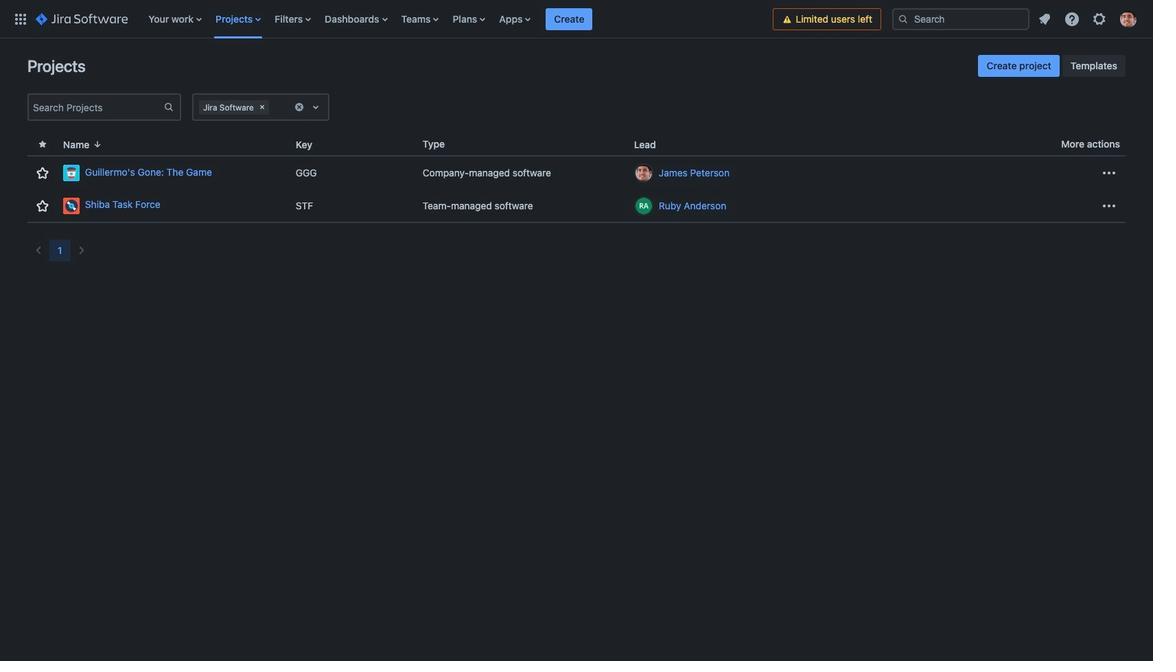 Task type: vqa. For each thing, say whether or not it's contained in the screenshot.
A fashion blog provides them with a platform to get out their ideas on the subject, and also brings them a ton of opportunities. You'd be surprised to see how many ways fashion bloggers make money from their blogs.
no



Task type: locate. For each thing, give the bounding box(es) containing it.
jira software image
[[36, 11, 128, 27], [36, 11, 128, 27]]

more image for the star guillermo's gone: the game image
[[1101, 165, 1118, 181]]

primary element
[[8, 0, 773, 38]]

1 horizontal spatial list
[[1033, 7, 1145, 31]]

None search field
[[893, 8, 1030, 30]]

search image
[[898, 13, 909, 24]]

open image
[[308, 99, 324, 115]]

next image
[[73, 242, 90, 259]]

appswitcher icon image
[[12, 11, 29, 27]]

list
[[142, 0, 773, 38], [1033, 7, 1145, 31]]

notifications image
[[1037, 11, 1053, 27]]

clear image
[[257, 102, 268, 113]]

1 vertical spatial more image
[[1101, 197, 1118, 214]]

2 more image from the top
[[1101, 197, 1118, 214]]

more image
[[1101, 165, 1118, 181], [1101, 197, 1118, 214]]

0 vertical spatial more image
[[1101, 165, 1118, 181]]

group
[[979, 55, 1126, 77]]

list item
[[546, 0, 593, 38]]

help image
[[1064, 11, 1081, 27]]

banner
[[0, 0, 1153, 38]]

1 more image from the top
[[1101, 165, 1118, 181]]



Task type: describe. For each thing, give the bounding box(es) containing it.
Choose Jira products text field
[[272, 100, 274, 114]]

more image for star shiba task force image on the left top
[[1101, 197, 1118, 214]]

star shiba task force image
[[34, 197, 51, 214]]

Search field
[[893, 8, 1030, 30]]

0 horizontal spatial list
[[142, 0, 773, 38]]

clear image
[[294, 102, 305, 113]]

Search Projects text field
[[29, 97, 163, 117]]

star guillermo's gone: the game image
[[34, 165, 51, 181]]

settings image
[[1092, 11, 1108, 27]]

your profile and settings image
[[1120, 11, 1137, 27]]

previous image
[[30, 242, 47, 259]]



